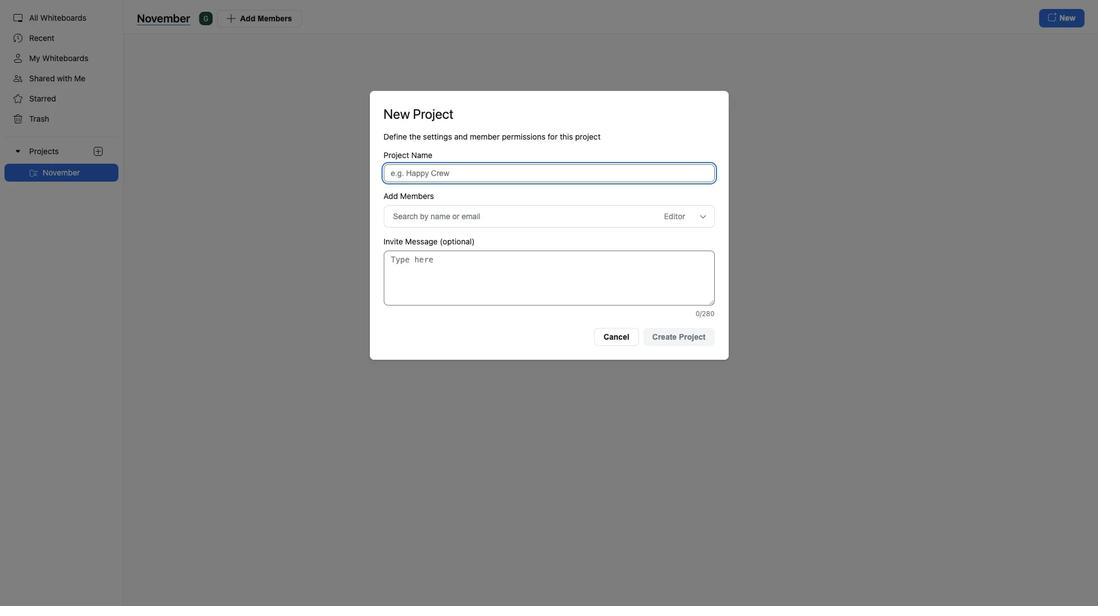Task type: vqa. For each thing, say whether or not it's contained in the screenshot.
Invite Message (optional) text box
yes



Task type: describe. For each thing, give the bounding box(es) containing it.
recent menu item
[[4, 29, 118, 47]]

0 vertical spatial november
[[137, 12, 190, 24]]

define
[[384, 132, 407, 142]]

project for new project
[[413, 106, 454, 122]]

new for new whiteboard
[[586, 154, 602, 163]]

editor
[[664, 212, 686, 221]]

shared with me
[[29, 74, 85, 83]]

my whiteboards menu item
[[4, 49, 118, 67]]

create
[[653, 333, 677, 342]]

shared
[[29, 74, 55, 83]]

all whiteboards menu item
[[4, 9, 118, 27]]

0/280
[[696, 310, 715, 318]]

new whiteboard
[[586, 154, 647, 163]]

projects
[[29, 147, 59, 156]]

members inside button
[[258, 14, 292, 23]]

settings
[[423, 132, 452, 142]]

for
[[548, 132, 558, 142]]

me
[[74, 74, 85, 83]]

show options image
[[699, 213, 707, 222]]

and
[[454, 132, 468, 142]]

new project dialog
[[370, 91, 729, 360]]

november menu
[[0, 164, 123, 182]]

create project
[[653, 333, 706, 342]]

add members button
[[217, 9, 302, 27]]

whiteboards for all whiteboards
[[40, 13, 86, 22]]

member
[[470, 132, 500, 142]]

cancel
[[604, 333, 630, 342]]

add members inside button
[[240, 14, 292, 23]]

whiteboard
[[604, 154, 647, 163]]

starred
[[29, 94, 56, 103]]

project name
[[384, 151, 433, 160]]

my whiteboards
[[29, 53, 88, 63]]

editor button
[[664, 208, 698, 225]]

add members inside "new project" dialog
[[384, 191, 434, 201]]



Task type: locate. For each thing, give the bounding box(es) containing it.
trash menu item
[[4, 110, 118, 128]]

project inside button
[[679, 333, 706, 342]]

whiteboards
[[40, 13, 86, 22], [42, 53, 88, 63]]

shared with me menu item
[[4, 70, 118, 88]]

menu item containing projects
[[0, 137, 123, 182]]

whiteboards inside my whiteboards menu item
[[42, 53, 88, 63]]

menu item
[[0, 137, 123, 182]]

invite
[[384, 237, 403, 246]]

project down 0/280 at right bottom
[[679, 333, 706, 342]]

new inside button
[[586, 154, 602, 163]]

project
[[575, 132, 601, 142]]

whiteboards up the with
[[42, 53, 88, 63]]

this
[[560, 132, 573, 142]]

add inside "new project" dialog
[[384, 191, 398, 201]]

1 vertical spatial members
[[400, 191, 434, 201]]

permissions
[[502, 132, 546, 142]]

1 horizontal spatial add members
[[384, 191, 434, 201]]

2 horizontal spatial project
[[679, 333, 706, 342]]

members
[[258, 14, 292, 23], [400, 191, 434, 201]]

Search by name or email,Search by name or email text field
[[393, 208, 641, 225]]

e.g. Happy Crew text field
[[384, 165, 715, 182]]

trash
[[29, 114, 49, 123]]

1 horizontal spatial november
[[137, 12, 190, 24]]

1 vertical spatial add members
[[384, 191, 434, 201]]

the
[[409, 132, 421, 142]]

new down project
[[586, 154, 602, 163]]

define the settings and member permissions for this project
[[384, 132, 601, 142]]

new project
[[384, 106, 454, 122]]

my
[[29, 53, 40, 63]]

0 vertical spatial members
[[258, 14, 292, 23]]

new inside dialog
[[384, 106, 410, 122]]

new up define
[[384, 106, 410, 122]]

0 horizontal spatial members
[[258, 14, 292, 23]]

1 vertical spatial project
[[384, 151, 409, 160]]

whiteboards inside all whiteboards menu item
[[40, 13, 86, 22]]

1 horizontal spatial project
[[413, 106, 454, 122]]

0 horizontal spatial new
[[384, 106, 410, 122]]

menu bar containing all whiteboards
[[0, 0, 123, 607]]

0 vertical spatial whiteboards
[[40, 13, 86, 22]]

with
[[57, 74, 72, 83]]

november menu item
[[4, 164, 118, 182]]

2 vertical spatial project
[[679, 333, 706, 342]]

project down define
[[384, 151, 409, 160]]

recent
[[29, 33, 55, 43]]

add
[[240, 14, 256, 23], [384, 191, 398, 201]]

add members
[[240, 14, 292, 23], [384, 191, 434, 201]]

menu bar
[[0, 0, 123, 607]]

(optional)
[[440, 237, 475, 246]]

1 vertical spatial november
[[43, 168, 80, 177]]

project up settings
[[413, 106, 454, 122]]

project for create project
[[679, 333, 706, 342]]

1 vertical spatial new
[[586, 154, 602, 163]]

0 vertical spatial add members
[[240, 14, 292, 23]]

whiteboards for my whiteboards
[[42, 53, 88, 63]]

new for new project
[[384, 106, 410, 122]]

new whiteboard button
[[566, 150, 656, 168]]

cancel button
[[594, 328, 639, 346]]

1 vertical spatial whiteboards
[[42, 53, 88, 63]]

message
[[405, 237, 438, 246]]

0 horizontal spatial add
[[240, 14, 256, 23]]

0 vertical spatial add
[[240, 14, 256, 23]]

1 horizontal spatial add
[[384, 191, 398, 201]]

november inside menu item
[[43, 168, 80, 177]]

1 vertical spatial add
[[384, 191, 398, 201]]

0 horizontal spatial november
[[43, 168, 80, 177]]

0 vertical spatial new
[[384, 106, 410, 122]]

members inside "new project" dialog
[[400, 191, 434, 201]]

0 horizontal spatial add members
[[240, 14, 292, 23]]

1 horizontal spatial new
[[586, 154, 602, 163]]

november
[[137, 12, 190, 24], [43, 168, 80, 177]]

1 horizontal spatial members
[[400, 191, 434, 201]]

add inside button
[[240, 14, 256, 23]]

create project button
[[644, 328, 715, 346]]

november image
[[29, 169, 38, 178]]

0 vertical spatial project
[[413, 106, 454, 122]]

starred menu item
[[4, 90, 118, 108]]

project
[[413, 106, 454, 122], [384, 151, 409, 160], [679, 333, 706, 342]]

name
[[411, 151, 433, 160]]

Invite Message (optional) text field
[[384, 251, 715, 306]]

0 horizontal spatial project
[[384, 151, 409, 160]]

all whiteboards
[[29, 13, 86, 22]]

all
[[29, 13, 38, 22]]

new
[[384, 106, 410, 122], [586, 154, 602, 163]]

whiteboards up recent menu item
[[40, 13, 86, 22]]

invite message (optional)
[[384, 237, 475, 246]]



